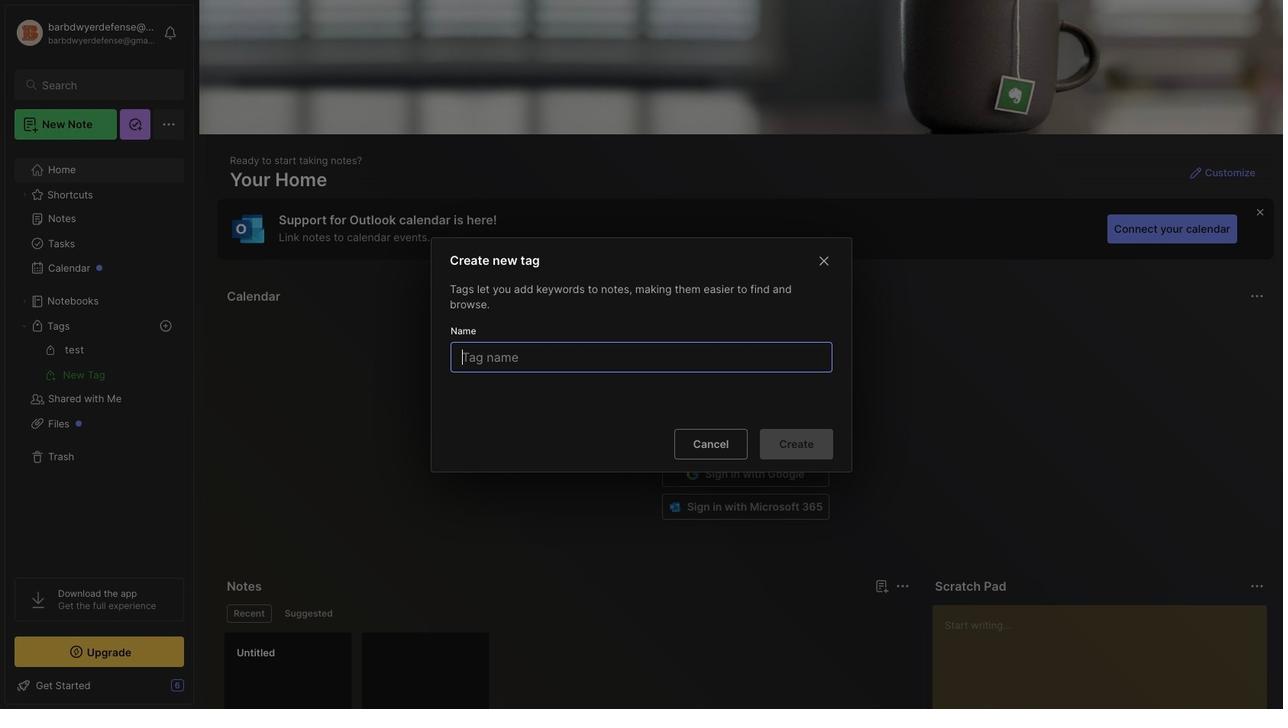 Task type: locate. For each thing, give the bounding box(es) containing it.
Start writing… text field
[[946, 606, 1267, 710]]

1 horizontal spatial tab
[[278, 605, 340, 624]]

group inside main 'element'
[[15, 339, 183, 387]]

main element
[[0, 0, 199, 710]]

tab
[[227, 605, 272, 624], [278, 605, 340, 624]]

expand tags image
[[20, 322, 29, 331]]

expand notebooks image
[[20, 297, 29, 306]]

tab list
[[227, 605, 908, 624]]

Search text field
[[42, 78, 170, 92]]

None search field
[[42, 76, 170, 94]]

2 tab from the left
[[278, 605, 340, 624]]

Tag name text field
[[461, 343, 826, 372]]

0 horizontal spatial tab
[[227, 605, 272, 624]]

tree
[[5, 149, 193, 565]]

row group
[[224, 633, 499, 710]]

group
[[15, 339, 183, 387]]

close image
[[815, 252, 834, 270]]



Task type: vqa. For each thing, say whether or not it's contained in the screenshot.
the account icon
no



Task type: describe. For each thing, give the bounding box(es) containing it.
none search field inside main 'element'
[[42, 76, 170, 94]]

tree inside main 'element'
[[5, 149, 193, 565]]

1 tab from the left
[[227, 605, 272, 624]]



